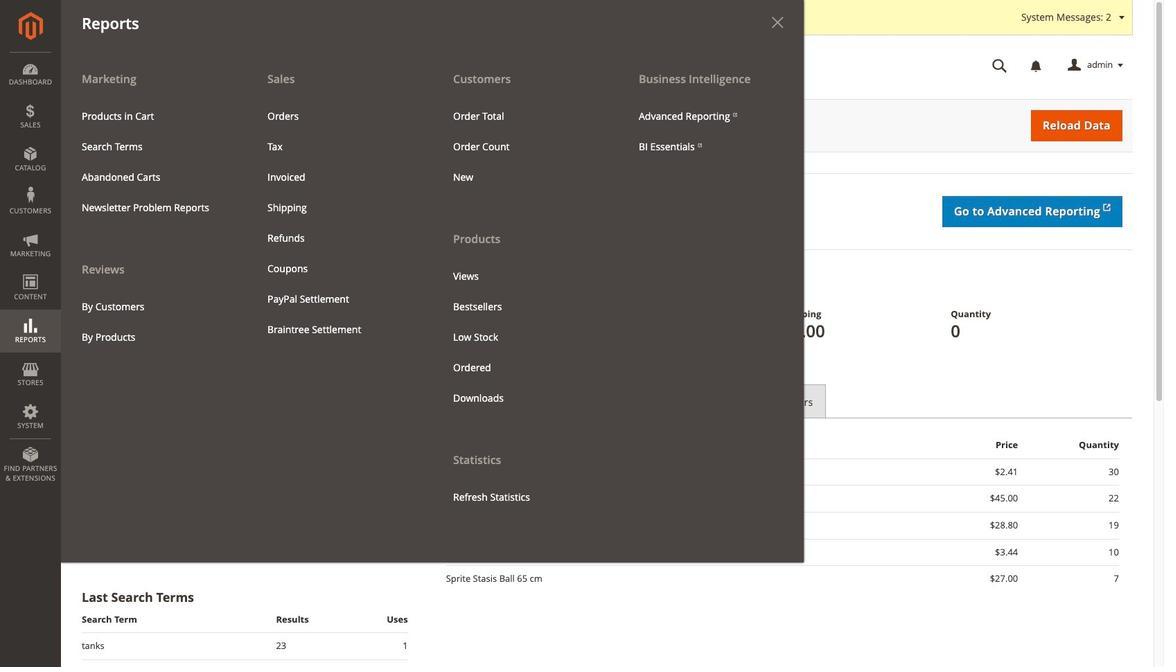 Task type: vqa. For each thing, say whether or not it's contained in the screenshot.
'menu'
yes



Task type: locate. For each thing, give the bounding box(es) containing it.
magento admin panel image
[[18, 12, 43, 40]]

menu bar
[[0, 0, 804, 563]]

menu
[[61, 64, 804, 563], [61, 64, 247, 352], [432, 64, 618, 512], [71, 101, 236, 223], [257, 101, 422, 345], [443, 101, 608, 192], [628, 101, 793, 162], [443, 261, 608, 413], [71, 291, 236, 352]]



